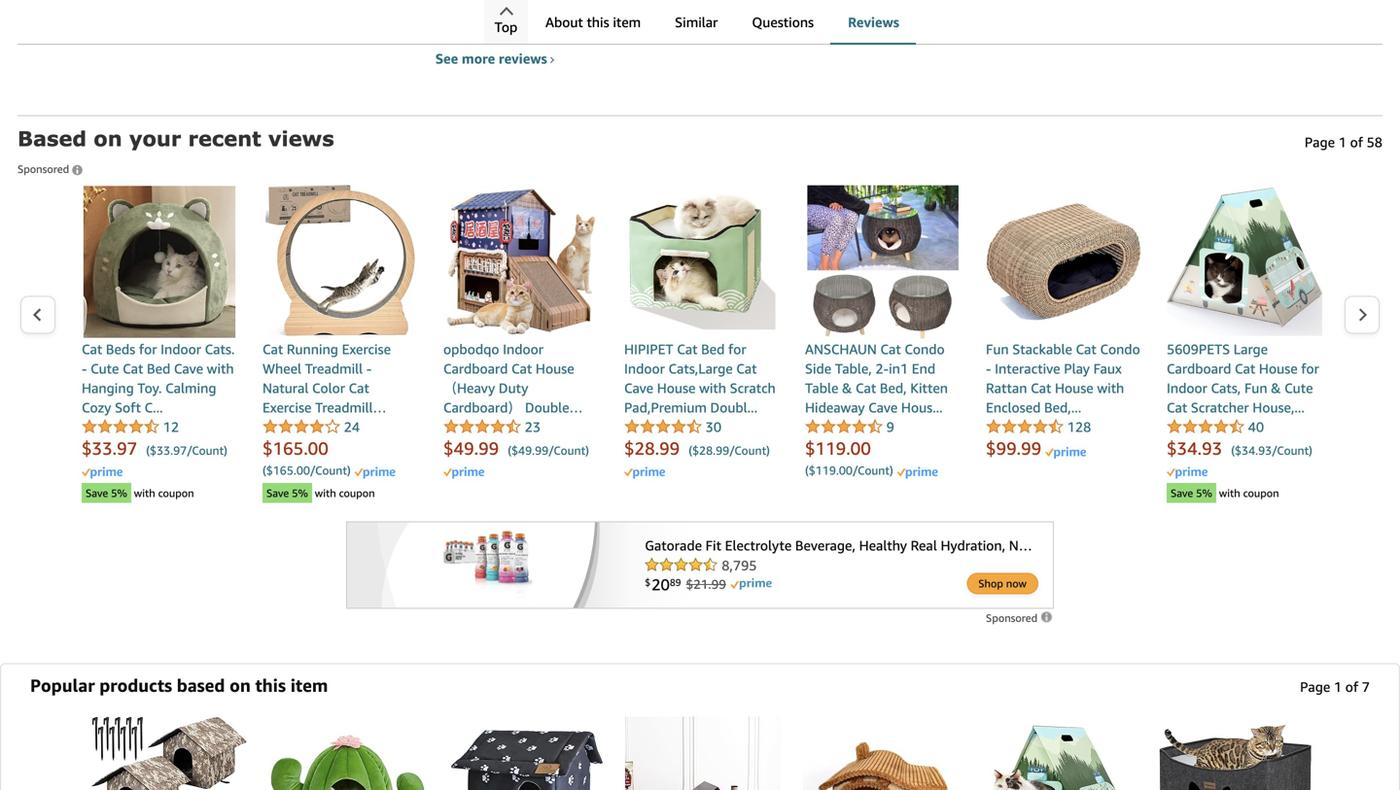Task type: vqa. For each thing, say whether or not it's contained in the screenshot.


Task type: locate. For each thing, give the bounding box(es) containing it.
cat down the beds
[[123, 361, 143, 377]]

cat running exercise wheel treadmill - natural color cat exercise treadmill wheel for indoor cats with locking mechanism & removable carpet, ultra quiet training wooden toy for running & scratching image
[[263, 184, 418, 340]]

0 horizontal spatial cardboard
[[443, 361, 508, 377]]

&
[[842, 380, 852, 396], [1271, 380, 1281, 396]]

$119.00 ($119.00/count)
[[805, 438, 893, 477]]

natural
[[263, 380, 309, 396]]

1 horizontal spatial bed
[[701, 341, 725, 357]]

0 horizontal spatial cave
[[174, 361, 203, 377]]

0 vertical spatial cute
[[91, 361, 119, 377]]

& for $119.00
[[842, 380, 852, 396]]

cardboard inside opbodqo indoor cardboard cat house （heavy duty cardboard） double…
[[443, 361, 508, 377]]

save 5% with coupon down ($165.00/count)
[[266, 487, 375, 500]]

2 - from the left
[[366, 361, 372, 377]]

cat running exercise wheel treadmill - natural color cat exercise treadmill… link
[[263, 184, 418, 418]]

2-
[[875, 361, 889, 377]]

exercise up treadmill
[[342, 341, 391, 357]]

($33.97/count)
[[146, 444, 227, 457]]

item inside based on your recent views main content
[[613, 14, 641, 30]]

1 vertical spatial bed
[[147, 361, 170, 377]]

item right about at the top left of page
[[613, 14, 641, 30]]

0 vertical spatial of
[[1350, 134, 1363, 150]]

0 horizontal spatial sponsored link
[[18, 153, 83, 177]]

& inside 5609pets large cardboard cat house for indoor cats, fun & cute cat scratcher house,...
[[1271, 380, 1281, 396]]

condo
[[905, 341, 945, 357], [1100, 341, 1140, 357]]

30 link
[[624, 419, 721, 437]]

1 horizontal spatial item
[[613, 14, 641, 30]]

cats.
[[205, 341, 235, 357]]

cute
[[91, 361, 119, 377], [1285, 380, 1313, 396]]

1 horizontal spatial save 5% with coupon
[[266, 487, 375, 500]]

& down table,
[[842, 380, 852, 396]]

condo up end
[[905, 341, 945, 357]]

0 vertical spatial sponsored
[[18, 163, 72, 176]]

list containing $33.97
[[56, 184, 1344, 504]]

save 5% with coupon down $34.93 ($34.93/count)
[[1171, 487, 1279, 500]]

1 vertical spatial sponsored
[[986, 612, 1040, 625]]

enclosed
[[986, 400, 1041, 416]]

3 5% from the left
[[1196, 487, 1212, 500]]

0 vertical spatial 1
[[1339, 134, 1346, 150]]

for inside 5609pets large cardboard cat house for indoor cats, fun & cute cat scratcher house,...
[[1301, 361, 1319, 377]]

1 horizontal spatial fun
[[1244, 380, 1267, 396]]

2 horizontal spatial coupon
[[1243, 487, 1279, 500]]

2 & from the left
[[1271, 380, 1281, 396]]

0 horizontal spatial on
[[94, 126, 122, 151]]

opbodqo indoor cardboard cat house （heavy duty cardboard） double… link
[[443, 184, 599, 418]]

table
[[805, 380, 838, 396]]

cardboard for $34.93
[[1167, 361, 1231, 377]]

1 inside based on your recent views main content
[[1339, 134, 1346, 150]]

0 vertical spatial cave
[[174, 361, 203, 377]]

exercise
[[342, 341, 391, 357], [263, 400, 312, 416]]

0 vertical spatial item
[[613, 14, 641, 30]]

40
[[1248, 419, 1264, 435]]

page left '7'
[[1300, 679, 1330, 695]]

- inside fun stackable cat condo - interactive play faux rattan cat house with enclosed bed,...
[[986, 361, 991, 377]]

wooden cat house outdoor indoor, durable pet house for cats, cat lodge, animals cat house with air vents, easy clean and asse image
[[625, 717, 781, 790]]

9 link
[[805, 419, 894, 437]]

2 horizontal spatial 5%
[[1196, 487, 1212, 500]]

2 horizontal spatial cave
[[868, 400, 898, 416]]

1 save 5% with coupon from the left
[[86, 487, 194, 500]]

3 coupon from the left
[[1243, 487, 1279, 500]]

house up double…
[[536, 361, 574, 377]]

128 link
[[986, 419, 1091, 437]]

with inside cat beds for indoor cats. - cute cat bed cave with hanging toy. calming cozy soft c...
[[207, 361, 234, 377]]

cat down 'large'
[[1235, 361, 1255, 377]]

cats,
[[1211, 380, 1241, 396]]

0 horizontal spatial this
[[255, 675, 286, 696]]

for up cats,large
[[728, 341, 746, 357]]

house up pad,premium on the bottom
[[657, 380, 696, 396]]

0 vertical spatial this
[[587, 14, 609, 30]]

2 horizontal spatial save 5% with coupon
[[1171, 487, 1279, 500]]

1 horizontal spatial cute
[[1285, 380, 1313, 396]]

1 vertical spatial page
[[1300, 679, 1330, 695]]

bed
[[701, 341, 725, 357], [147, 361, 170, 377]]

of inside based on your recent views main content
[[1350, 134, 1363, 150]]

- inside cat beds for indoor cats. - cute cat bed cave with hanging toy. calming cozy soft c...
[[82, 361, 87, 377]]

1 horizontal spatial sponsored link
[[986, 611, 1054, 625]]

condo inside anschaun cat condo side table, 2-in1 end table & cat bed, kitten hideaway cave hous...
[[905, 341, 945, 357]]

30
[[706, 419, 721, 435]]

- inside cat running exercise wheel treadmill - natural color cat exercise treadmill…
[[366, 361, 372, 377]]

cave up calming
[[174, 361, 203, 377]]

anschaun
[[805, 341, 877, 357]]

of left "58"
[[1350, 134, 1363, 150]]

cats,large
[[668, 361, 733, 377]]

cat up wheel on the top of page
[[263, 341, 283, 357]]

coupon down ($34.93/count)
[[1243, 487, 1279, 500]]

cat down table,
[[856, 380, 876, 396]]

indoor down hipipet
[[624, 361, 665, 377]]

1 horizontal spatial save
[[266, 487, 289, 500]]

save
[[86, 487, 108, 500], [266, 487, 289, 500], [1171, 487, 1193, 500]]

- for $165.00
[[366, 361, 372, 377]]

save down ($165.00/count)
[[266, 487, 289, 500]]

page inside based on your recent views main content
[[1305, 134, 1335, 150]]

bed inside hipipet cat bed for indoor cats,large cat cave house with scratch pad,premium doubl...
[[701, 341, 725, 357]]

5% down ($165.00/count)
[[292, 487, 308, 500]]

1 vertical spatial of
[[1345, 679, 1358, 695]]

on
[[94, 126, 122, 151], [230, 675, 251, 696]]

0 horizontal spatial fun
[[986, 341, 1009, 357]]

5609pets
[[1167, 341, 1230, 357]]

1 vertical spatial list
[[69, 717, 1331, 790]]

exercise down natural
[[263, 400, 312, 416]]

1 5% from the left
[[111, 487, 127, 500]]

with down $33.97 ($33.97/count)
[[134, 487, 155, 500]]

2 horizontal spatial for
[[1301, 361, 1319, 377]]

0 horizontal spatial 5%
[[111, 487, 127, 500]]

beds
[[106, 341, 135, 357]]

toy.
[[137, 380, 162, 396]]

1 save from the left
[[86, 487, 108, 500]]

for up house,...
[[1301, 361, 1319, 377]]

1 vertical spatial item
[[290, 675, 328, 696]]

with down cats.
[[207, 361, 234, 377]]

leave feedback on sponsored ad element
[[986, 612, 1054, 625]]

1 horizontal spatial -
[[366, 361, 372, 377]]

3 - from the left
[[986, 361, 991, 377]]

save down $34.93 on the bottom of the page
[[1171, 487, 1193, 500]]

- for $33.97
[[82, 361, 87, 377]]

2 horizontal spatial -
[[986, 361, 991, 377]]

this right based
[[255, 675, 286, 696]]

& up house,...
[[1271, 380, 1281, 396]]

3 save 5% with coupon from the left
[[1171, 487, 1279, 500]]

coupon for $33.97
[[158, 487, 194, 500]]

2 5% from the left
[[292, 487, 308, 500]]

with down cats,large
[[699, 380, 726, 396]]

cat down the 'interactive'
[[1031, 380, 1051, 396]]

fun up the 'interactive'
[[986, 341, 1009, 357]]

fun stackable cat condo - interactive play faux rattan cat house with enclosed bed,... link
[[986, 184, 1141, 418]]

cute up house,...
[[1285, 380, 1313, 396]]

page left "58"
[[1305, 134, 1335, 150]]

condo up faux in the top of the page
[[1100, 341, 1140, 357]]

indoor inside opbodqo indoor cardboard cat house （heavy duty cardboard） double…
[[503, 341, 543, 357]]

& inside anschaun cat condo side table, 2-in1 end table & cat bed, kitten hideaway cave hous...
[[842, 380, 852, 396]]

for right the beds
[[139, 341, 157, 357]]

cardboard
[[443, 361, 508, 377], [1167, 361, 1231, 377]]

wheel
[[263, 361, 301, 377]]

house inside 5609pets large cardboard cat house for indoor cats, fun & cute cat scratcher house,...
[[1259, 361, 1298, 377]]

1 horizontal spatial cave
[[624, 380, 653, 396]]

1 condo from the left
[[905, 341, 945, 357]]

cave up pad,premium on the bottom
[[624, 380, 653, 396]]

treadmill…
[[315, 400, 387, 416]]

1 horizontal spatial sponsored
[[986, 612, 1040, 625]]

5609pets large cardboard cat house for indoor cats, fun & cute cat scratcher house, sturdy cat playhouse w/catnip, 19.7"lx22" image
[[981, 717, 1137, 790]]

1 coupon from the left
[[158, 487, 194, 500]]

0 vertical spatial page
[[1305, 134, 1335, 150]]

12
[[163, 419, 179, 435]]

cat up treadmill…
[[349, 380, 369, 396]]

1 horizontal spatial 5%
[[292, 487, 308, 500]]

2 condo from the left
[[1100, 341, 1140, 357]]

0 horizontal spatial bed
[[147, 361, 170, 377]]

23
[[525, 419, 541, 435]]

house down play
[[1055, 380, 1093, 396]]

0 horizontal spatial &
[[842, 380, 852, 396]]

-
[[82, 361, 87, 377], [366, 361, 372, 377], [986, 361, 991, 377]]

($34.93/count)
[[1231, 444, 1312, 457]]

1 vertical spatial fun
[[1244, 380, 1267, 396]]

based
[[18, 126, 87, 151]]

0 horizontal spatial save 5% with coupon
[[86, 487, 194, 500]]

2 cardboard from the left
[[1167, 361, 1231, 377]]

save for $33.97
[[86, 487, 108, 500]]

0 vertical spatial list
[[56, 184, 1344, 504]]

5% down $34.93 on the bottom of the page
[[1196, 487, 1212, 500]]

2 save from the left
[[266, 487, 289, 500]]

house down 'large'
[[1259, 361, 1298, 377]]

$165.00 ($165.00/count)
[[263, 438, 351, 477]]

1 horizontal spatial on
[[230, 675, 251, 696]]

opbodqo
[[443, 341, 499, 357]]

popular
[[30, 675, 95, 696]]

1 left "58"
[[1339, 134, 1346, 150]]

5% down $33.97
[[111, 487, 127, 500]]

0 vertical spatial fun
[[986, 341, 1009, 357]]

$34.93
[[1167, 438, 1222, 459]]

1 horizontal spatial cardboard
[[1167, 361, 1231, 377]]

0 horizontal spatial for
[[139, 341, 157, 357]]

7
[[1362, 679, 1370, 695]]

bed up toy. at left
[[147, 361, 170, 377]]

navigation containing about this item
[[18, 0, 1383, 45]]

coupon for $34.93
[[1243, 487, 1279, 500]]

on right based
[[230, 675, 251, 696]]

indoor inside cat beds for indoor cats. - cute cat bed cave with hanging toy. calming cozy soft c...
[[161, 341, 201, 357]]

1 vertical spatial 1
[[1334, 679, 1342, 695]]

cave up 9
[[868, 400, 898, 416]]

0 horizontal spatial exercise
[[263, 400, 312, 416]]

house
[[536, 361, 574, 377], [1259, 361, 1298, 377], [657, 380, 696, 396], [1055, 380, 1093, 396]]

of left '7'
[[1345, 679, 1358, 695]]

1 for based on your recent views
[[1339, 134, 1346, 150]]

based on your recent views
[[18, 126, 334, 151]]

0 horizontal spatial condo
[[905, 341, 945, 357]]

save 5% with coupon
[[86, 487, 194, 500], [266, 487, 375, 500], [1171, 487, 1279, 500]]

5% for $165.00
[[292, 487, 308, 500]]

3 save from the left
[[1171, 487, 1193, 500]]

0 vertical spatial exercise
[[342, 341, 391, 357]]

pad,premium
[[624, 400, 707, 416]]

sponsored for sponsored link to the top
[[18, 163, 72, 176]]

interactive
[[995, 361, 1060, 377]]

about
[[545, 14, 583, 30]]

stackable
[[1012, 341, 1072, 357]]

0 horizontal spatial sponsored
[[18, 163, 72, 176]]

about this item
[[545, 14, 641, 30]]

indoor left cats.
[[161, 341, 201, 357]]

recent
[[188, 126, 261, 151]]

this inside based on your recent views main content
[[587, 14, 609, 30]]

cute up hanging
[[91, 361, 119, 377]]

- up rattan
[[986, 361, 991, 377]]

see more reviews link
[[435, 51, 556, 67]]

cat up the duty
[[511, 361, 532, 377]]

sponsored
[[18, 163, 72, 176], [986, 612, 1040, 625]]

cat up scratch
[[736, 361, 757, 377]]

save down $33.97
[[86, 487, 108, 500]]

1 horizontal spatial this
[[587, 14, 609, 30]]

2 coupon from the left
[[339, 487, 375, 500]]

- right treadmill
[[366, 361, 372, 377]]

1
[[1339, 134, 1346, 150], [1334, 679, 1342, 695]]

top
[[495, 19, 518, 35]]

vetreska cactus cat beds for indoor cats - warm cat house pet bed for large cat or small dog, animal cave cat tent kitten bed image
[[269, 717, 425, 790]]

navigation
[[18, 0, 1383, 45]]

($119.00/count)
[[805, 464, 893, 477]]

indoor up the duty
[[503, 341, 543, 357]]

0 horizontal spatial coupon
[[158, 487, 194, 500]]

opbodqo indoor cardboard cat house（heavy duty cardboard） double decker cat villa,cat bed with cat scratching board, cat tree tower with toys and furniture, stylish cat castle，unique iarge cat house。 image
[[443, 184, 599, 340]]

running
[[287, 341, 338, 357]]

fun inside fun stackable cat condo - interactive play faux rattan cat house with enclosed bed,...
[[986, 341, 1009, 357]]

- up hanging
[[82, 361, 87, 377]]

$99.99 link
[[986, 438, 1045, 459]]

coupon
[[158, 487, 194, 500], [339, 487, 375, 500], [1243, 487, 1279, 500]]

$165.00
[[263, 438, 328, 459]]

12 link
[[82, 419, 179, 437]]

next image
[[1357, 308, 1368, 323]]

bed up cats,large
[[701, 341, 725, 357]]

1 horizontal spatial for
[[728, 341, 746, 357]]

0 vertical spatial bed
[[701, 341, 725, 357]]

1 - from the left
[[82, 361, 87, 377]]

of for popular products based on this item
[[1345, 679, 1358, 695]]

5% for $33.97
[[111, 487, 127, 500]]

cardboard down opbodqo
[[443, 361, 508, 377]]

cardboard down 5609pets
[[1167, 361, 1231, 377]]

1 horizontal spatial condo
[[1100, 341, 1140, 357]]

0 horizontal spatial save
[[86, 487, 108, 500]]

page
[[1305, 134, 1335, 150], [1300, 679, 1330, 695]]

1 horizontal spatial &
[[1271, 380, 1281, 396]]

1 vertical spatial cute
[[1285, 380, 1313, 396]]

list
[[56, 184, 1344, 504], [69, 717, 1331, 790]]

0 vertical spatial on
[[94, 126, 122, 151]]

0 horizontal spatial cute
[[91, 361, 119, 377]]

fun up house,...
[[1244, 380, 1267, 396]]

1 left '7'
[[1334, 679, 1342, 695]]

5609pets large cardboard cat house for indoor cats, fun & cute cat scratcher house,...
[[1167, 341, 1319, 416]]

cat left the beds
[[82, 341, 102, 357]]

2 vertical spatial cave
[[868, 400, 898, 416]]

for inside cat beds for indoor cats. - cute cat bed cave with hanging toy. calming cozy soft c...
[[139, 341, 157, 357]]

coupon down the '($33.97/count)'
[[158, 487, 194, 500]]

2 horizontal spatial save
[[1171, 487, 1193, 500]]

on left your
[[94, 126, 122, 151]]

save for $165.00
[[266, 487, 289, 500]]

1 cardboard from the left
[[443, 361, 508, 377]]

indoor up 'scratcher'
[[1167, 380, 1207, 396]]

save 5% with coupon for $34.93
[[1171, 487, 1279, 500]]

cardboard inside 5609pets large cardboard cat house for indoor cats, fun & cute cat scratcher house,...
[[1167, 361, 1231, 377]]

item up vetreska cactus cat beds for indoor cats - warm cat house pet bed for large cat or small dog, animal cave cat tent kitten bed image
[[290, 675, 328, 696]]

1 vertical spatial this
[[255, 675, 286, 696]]

with down faux in the top of the page
[[1097, 380, 1124, 396]]

save 5% with coupon down $33.97 ($33.97/count)
[[86, 487, 194, 500]]

1 horizontal spatial coupon
[[339, 487, 375, 500]]

sponsored link
[[18, 153, 83, 177], [986, 611, 1054, 625]]

item
[[613, 14, 641, 30], [290, 675, 328, 696]]

page for based on your recent views
[[1305, 134, 1335, 150]]

2 save 5% with coupon from the left
[[266, 487, 375, 500]]

0 horizontal spatial -
[[82, 361, 87, 377]]

this right about at the top left of page
[[587, 14, 609, 30]]

cozy
[[82, 400, 111, 416]]

1 vertical spatial cave
[[624, 380, 653, 396]]

$34.93 ($34.93/count)
[[1167, 438, 1312, 459]]

save 5% with coupon for $165.00
[[266, 487, 375, 500]]

1 & from the left
[[842, 380, 852, 396]]

coupon down ($165.00/count)
[[339, 487, 375, 500]]

1 horizontal spatial exercise
[[342, 341, 391, 357]]



Task type: describe. For each thing, give the bounding box(es) containing it.
anschaun cat condo side table, 2-in1 end table & cat bed, kitten hideaway cave hous... link
[[805, 184, 961, 418]]

bed inside cat beds for indoor cats. - cute cat bed cave with hanging toy. calming cozy soft c...
[[147, 361, 170, 377]]

cat left 'scratcher'
[[1167, 400, 1187, 416]]

popular products based on this item
[[30, 675, 328, 696]]

hipipet cat bed for indoor cats,large cat cave house with scratch pad,premium doubl... link
[[624, 184, 780, 418]]

indoor inside 5609pets large cardboard cat house for indoor cats, fun & cute cat scratcher house,...
[[1167, 380, 1207, 396]]

navigation inside based on your recent views main content
[[18, 0, 1383, 45]]

24 link
[[263, 419, 360, 437]]

hanging
[[82, 380, 134, 396]]

0 horizontal spatial item
[[290, 675, 328, 696]]

cat up cats,large
[[677, 341, 698, 357]]

cute inside 5609pets large cardboard cat house for indoor cats, fun & cute cat scratcher house,...
[[1285, 380, 1313, 396]]

cute inside cat beds for indoor cats. - cute cat bed cave with hanging toy. calming cozy soft c...
[[91, 361, 119, 377]]

hipipet
[[624, 341, 673, 357]]

anschaun cat condo side table, 2-in1 end table & cat bed, kitten hideaway cave house washable cushion, decorative pet furniture, igloo hideout hut (brown rattan igloo glass top) image
[[805, 184, 961, 340]]

doubl...
[[710, 400, 757, 416]]

cat running exercise wheel treadmill - natural color cat exercise treadmill…
[[263, 341, 391, 416]]

1 vertical spatial exercise
[[263, 400, 312, 416]]

reviews
[[848, 14, 899, 30]]

scratch
[[730, 380, 776, 396]]

condo inside fun stackable cat condo - interactive play faux rattan cat house with enclosed bed,...
[[1100, 341, 1140, 357]]

sponsored for sponsored link to the bottom
[[986, 612, 1040, 625]]

on inside main content
[[94, 126, 122, 151]]

& for $34.93
[[1271, 380, 1281, 396]]

list inside based on your recent views main content
[[56, 184, 1344, 504]]

$119.00
[[805, 438, 871, 459]]

cardboard）
[[443, 400, 521, 416]]

house,...
[[1253, 400, 1305, 416]]

more
[[462, 51, 495, 67]]

of for based on your recent views
[[1350, 134, 1363, 150]]

in1
[[889, 361, 908, 377]]

5% for $34.93
[[1196, 487, 1212, 500]]

soft
[[115, 400, 141, 416]]

faux
[[1093, 361, 1122, 377]]

end
[[912, 361, 935, 377]]

side
[[805, 361, 831, 377]]

bed,...
[[1044, 400, 1081, 416]]

（heavy
[[443, 380, 495, 396]]

with inside hipipet cat bed for indoor cats,large cat cave house with scratch pad,premium doubl...
[[699, 380, 726, 396]]

with down $34.93 ($34.93/count)
[[1219, 487, 1240, 500]]

hous...
[[901, 400, 943, 416]]

with inside fun stackable cat condo - interactive play faux rattan cat house with enclosed bed,...
[[1097, 380, 1124, 396]]

cat up play
[[1076, 341, 1097, 357]]

24
[[344, 419, 360, 435]]

cat beds for indoor cats. - cute cat bed cave with hanging toy. calming cozy soft cat hut. portable no deformation pet bed. small cat houses with removable washable cushioned pillow. (large, green) image
[[82, 184, 237, 340]]

color
[[312, 380, 345, 396]]

($165.00/count)
[[263, 464, 351, 477]]

hipipet cat bed for indoor cats,large cat cave house with scratch pad,premium doubl...
[[624, 341, 776, 416]]

table,
[[835, 361, 872, 377]]

opbodqo indoor cardboard cat house （heavy duty cardboard） double…
[[443, 341, 583, 416]]

treadmill
[[305, 361, 363, 377]]

cave inside hipipet cat bed for indoor cats,large cat cave house with scratch pad,premium doubl...
[[624, 380, 653, 396]]

house inside opbodqo indoor cardboard cat house （heavy duty cardboard） double…
[[536, 361, 574, 377]]

$33.97 ($33.97/count)
[[82, 438, 227, 459]]

$49.99
[[443, 438, 499, 459]]

save 5% with coupon for $33.97
[[86, 487, 194, 500]]

hipipet cat bed for indoor cats,large cat cave house with scratch pad,premium double cat condo for two cats family. (match) image
[[624, 184, 780, 340]]

5609pets large cardboard cat house for indoor cats, fun & cute cat scratcher house, sturdy cat playhouse w/catnip, 19.7"lx22"wx19.7"h, camper design, premium quality image
[[1167, 184, 1322, 340]]

views
[[268, 126, 334, 151]]

fun stackable cat condo - interactive play faux rattan cat house with enclosed bed, pet friendly top/side entries image
[[986, 184, 1141, 340]]

40 link
[[1167, 419, 1264, 437]]

58
[[1367, 134, 1383, 150]]

house inside hipipet cat bed for indoor cats,large cat cave house with scratch pad,premium doubl...
[[657, 380, 696, 396]]

0 vertical spatial sponsored link
[[18, 153, 83, 177]]

$28.99 ($28.99/count)
[[624, 438, 770, 459]]

1 for popular products based on this item
[[1334, 679, 1342, 695]]

($49.99/count)
[[508, 444, 589, 457]]

5609pets large cardboard cat house for indoor cats, fun & cute cat scratcher house,... link
[[1167, 184, 1322, 418]]

9
[[886, 419, 894, 435]]

bed,
[[880, 380, 907, 396]]

fun stackable cat condo - interactive play faux rattan cat house with enclosed bed,...
[[986, 341, 1140, 416]]

reviews
[[499, 51, 547, 67]]

$49.99 ($49.99/count)
[[443, 438, 589, 459]]

previous image
[[32, 308, 43, 323]]

128
[[1067, 419, 1091, 435]]

1 vertical spatial sponsored link
[[986, 611, 1054, 625]]

products
[[99, 675, 172, 696]]

see
[[435, 51, 458, 67]]

cat beds for indoor cats. - cute cat bed cave with hanging toy. calming cozy soft c... link
[[82, 184, 237, 418]]

geizire cat house cat beds for indoor cats, large cat hideaway with cute interesting opening shape cat cave for pets playing, image
[[1159, 717, 1314, 790]]

$28.99
[[624, 438, 680, 459]]

cat up 'in1'
[[880, 341, 901, 357]]

cat beds for indoor cats. - cute cat bed cave with hanging toy. calming cozy soft c...
[[82, 341, 235, 416]]

muyg cat house for outdoor,weatherproof warm feral cats shelter outside/indoor collapsible insulated pet houses foldable stra image
[[447, 717, 603, 790]]

c...
[[145, 400, 163, 416]]

cat inside opbodqo indoor cardboard cat house （heavy duty cardboard） double…
[[511, 361, 532, 377]]

page 1 of 58
[[1305, 134, 1383, 150]]

similar
[[675, 14, 718, 30]]

for inside hipipet cat bed for indoor cats,large cat cave house with scratch pad,premium doubl...
[[728, 341, 746, 357]]

coupon for $165.00
[[339, 487, 375, 500]]

double…
[[525, 400, 583, 416]]

cardboard for $49.99
[[443, 361, 508, 377]]

based
[[177, 675, 225, 696]]

questions
[[752, 14, 814, 30]]

kitten
[[910, 380, 948, 396]]

1 vertical spatial on
[[230, 675, 251, 696]]

with down ($165.00/count)
[[315, 487, 336, 500]]

cave inside anschaun cat condo side table, 2-in1 end table & cat bed, kitten hideaway cave hous...
[[868, 400, 898, 416]]

see more reviews
[[435, 51, 547, 67]]

calming
[[165, 380, 216, 396]]

your
[[129, 126, 181, 151]]

$99.99
[[986, 438, 1041, 459]]

($28.99/count)
[[689, 444, 770, 457]]

duty
[[499, 380, 528, 396]]

anschaun cat condo side table, 2-in1 end table & cat bed, kitten hideaway cave hous...
[[805, 341, 948, 416]]

page 1 of 7
[[1300, 679, 1370, 695]]

based on your recent views main content
[[0, 0, 1400, 644]]

cave inside cat beds for indoor cats. - cute cat bed cave with hanging toy. calming cozy soft c...
[[174, 361, 203, 377]]

indoor inside hipipet cat bed for indoor cats,large cat cave house with scratch pad,premium doubl...
[[624, 361, 665, 377]]

jiupety kitten cat house for cat, chimney cat houses for indoor cats, enough interior space, kitten animal house for 3-7 lbs image
[[803, 717, 959, 790]]

fun inside 5609pets large cardboard cat house for indoor cats, fun & cute cat scratcher house,...
[[1244, 380, 1267, 396]]

page for popular products based on this item
[[1300, 679, 1330, 695]]

house inside fun stackable cat condo - interactive play faux rattan cat house with enclosed bed,...
[[1055, 380, 1093, 396]]

large
[[1234, 341, 1268, 357]]

| image
[[547, 0, 548, 5]]

soaoo 3 pcs cat houses for outdoor cats stray warm cats shelter weatherproof outside cat house indoor foldable pet cave with image
[[91, 717, 247, 790]]

$33.97
[[82, 438, 137, 459]]

save for $34.93
[[1171, 487, 1193, 500]]

hideaway
[[805, 400, 865, 416]]



